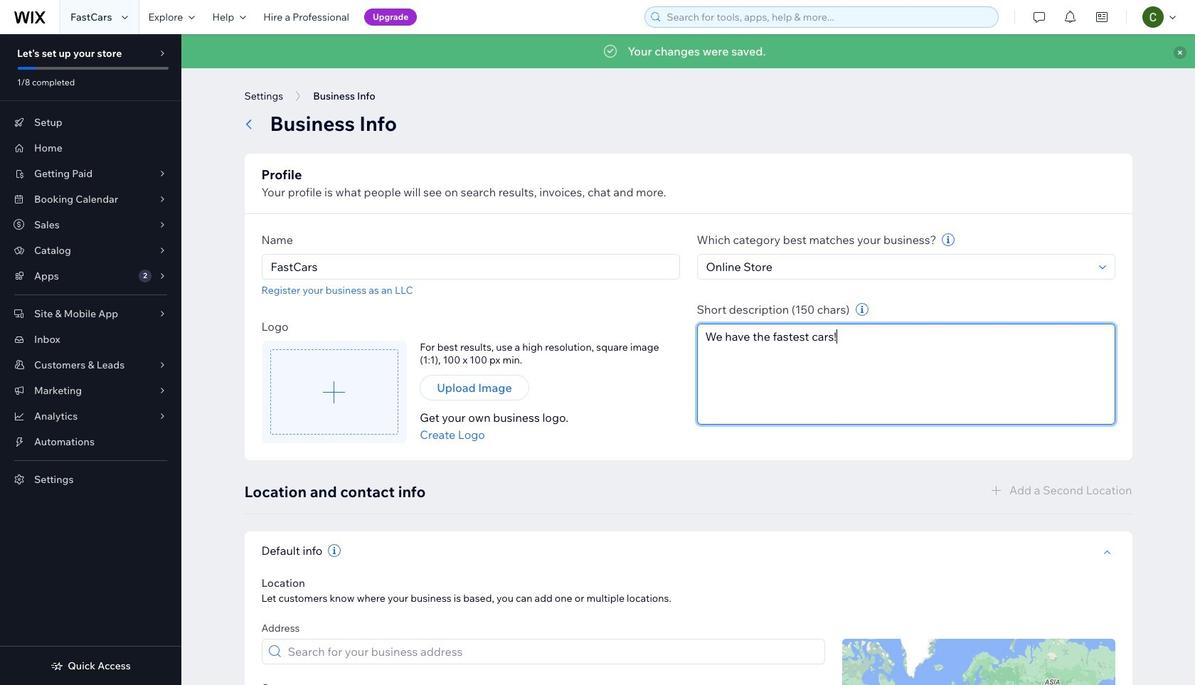 Task type: describe. For each thing, give the bounding box(es) containing it.
Type your business name (e.g., Amy's Shoes) field
[[266, 255, 675, 279]]

map region
[[842, 639, 1115, 685]]



Task type: locate. For each thing, give the bounding box(es) containing it.
alert
[[181, 34, 1195, 68], [181, 34, 1195, 68]]

Enter your business or website type field
[[702, 255, 1095, 279]]

Search for your business address field
[[284, 640, 820, 664]]

sidebar element
[[0, 34, 181, 685]]

Search for tools, apps, help & more... field
[[663, 7, 994, 27]]

Describe your business here. What makes it great? Use short catchy text to tell people what you do or offer. text field
[[697, 324, 1115, 425]]



Task type: vqa. For each thing, say whether or not it's contained in the screenshot.
Signup
no



